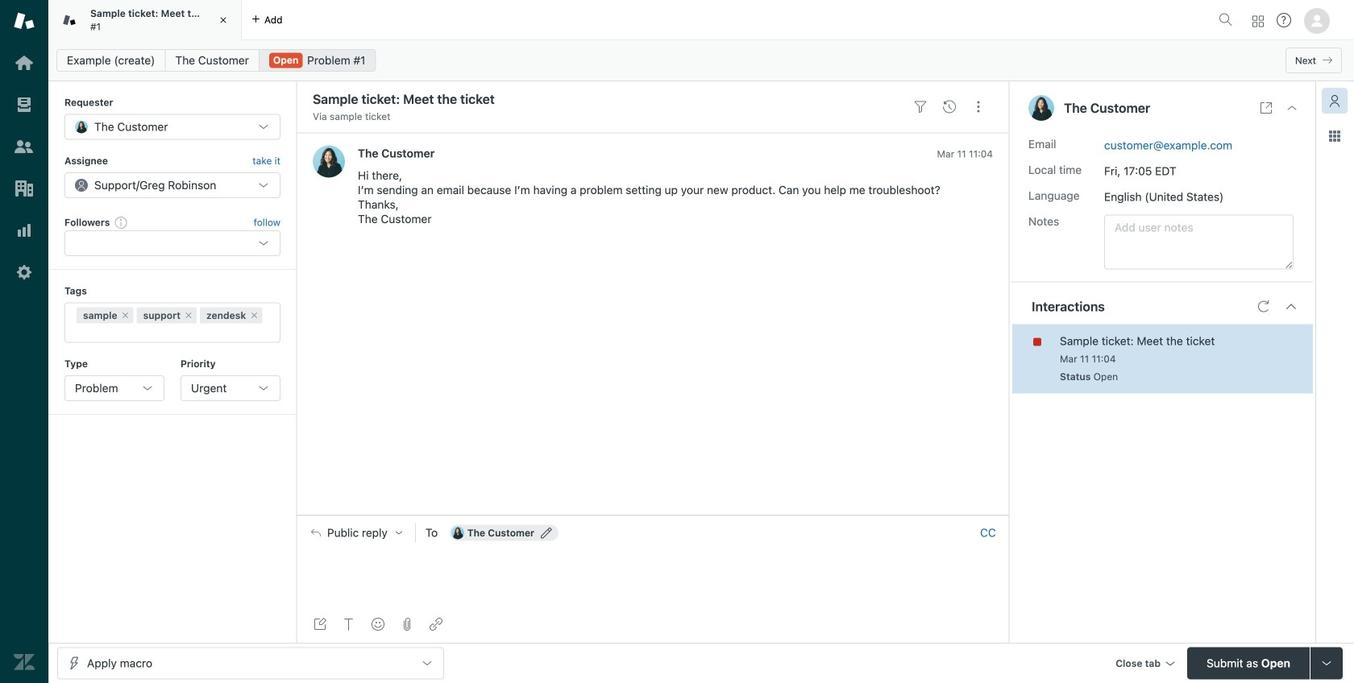 Task type: describe. For each thing, give the bounding box(es) containing it.
tabs tab list
[[48, 0, 1212, 40]]

events image
[[943, 101, 956, 113]]

zendesk products image
[[1253, 16, 1264, 27]]

view more details image
[[1260, 102, 1273, 114]]

1 remove image from the left
[[121, 311, 130, 320]]

zendesk support image
[[14, 10, 35, 31]]

organizations image
[[14, 178, 35, 199]]

draft mode image
[[314, 618, 326, 631]]

customer context image
[[1328, 94, 1341, 107]]

secondary element
[[48, 44, 1354, 77]]

Subject field
[[310, 89, 903, 109]]

apps image
[[1328, 130, 1341, 143]]



Task type: locate. For each thing, give the bounding box(es) containing it.
info on adding followers image
[[115, 216, 128, 229]]

0 vertical spatial close image
[[215, 12, 231, 28]]

get started image
[[14, 52, 35, 73]]

views image
[[14, 94, 35, 115]]

Add user notes text field
[[1104, 215, 1294, 270]]

0 horizontal spatial close image
[[215, 12, 231, 28]]

zendesk image
[[14, 652, 35, 673]]

admin image
[[14, 262, 35, 283]]

2 remove image from the left
[[249, 311, 259, 320]]

get help image
[[1277, 13, 1291, 27]]

Mar 11 11:04 text field
[[1060, 354, 1116, 365]]

tab
[[48, 0, 242, 40]]

customers image
[[14, 136, 35, 157]]

1 horizontal spatial close image
[[1286, 102, 1299, 114]]

add attachment image
[[401, 618, 414, 631]]

insert emojis image
[[372, 618, 384, 631]]

main element
[[0, 0, 48, 684]]

avatar image
[[313, 145, 345, 178]]

1 vertical spatial close image
[[1286, 102, 1299, 114]]

0 horizontal spatial remove image
[[121, 311, 130, 320]]

close image
[[215, 12, 231, 28], [1286, 102, 1299, 114]]

close image inside 'tabs' "tab list"
[[215, 12, 231, 28]]

add link (cmd k) image
[[430, 618, 443, 631]]

format text image
[[343, 618, 355, 631]]

edit user image
[[541, 528, 552, 539]]

1 horizontal spatial remove image
[[249, 311, 259, 320]]

remove image right remove icon
[[249, 311, 259, 320]]

displays possible ticket submission types image
[[1320, 657, 1333, 670]]

remove image
[[184, 311, 193, 320]]

reporting image
[[14, 220, 35, 241]]

remove image
[[121, 311, 130, 320], [249, 311, 259, 320]]

hide composer image
[[646, 509, 659, 522]]

customer@example.com image
[[451, 527, 464, 540]]

user image
[[1029, 95, 1054, 121]]

remove image left remove icon
[[121, 311, 130, 320]]

Mar 11 11:04 text field
[[937, 148, 993, 160]]



Task type: vqa. For each thing, say whether or not it's contained in the screenshot.
the topmost Close Icon
no



